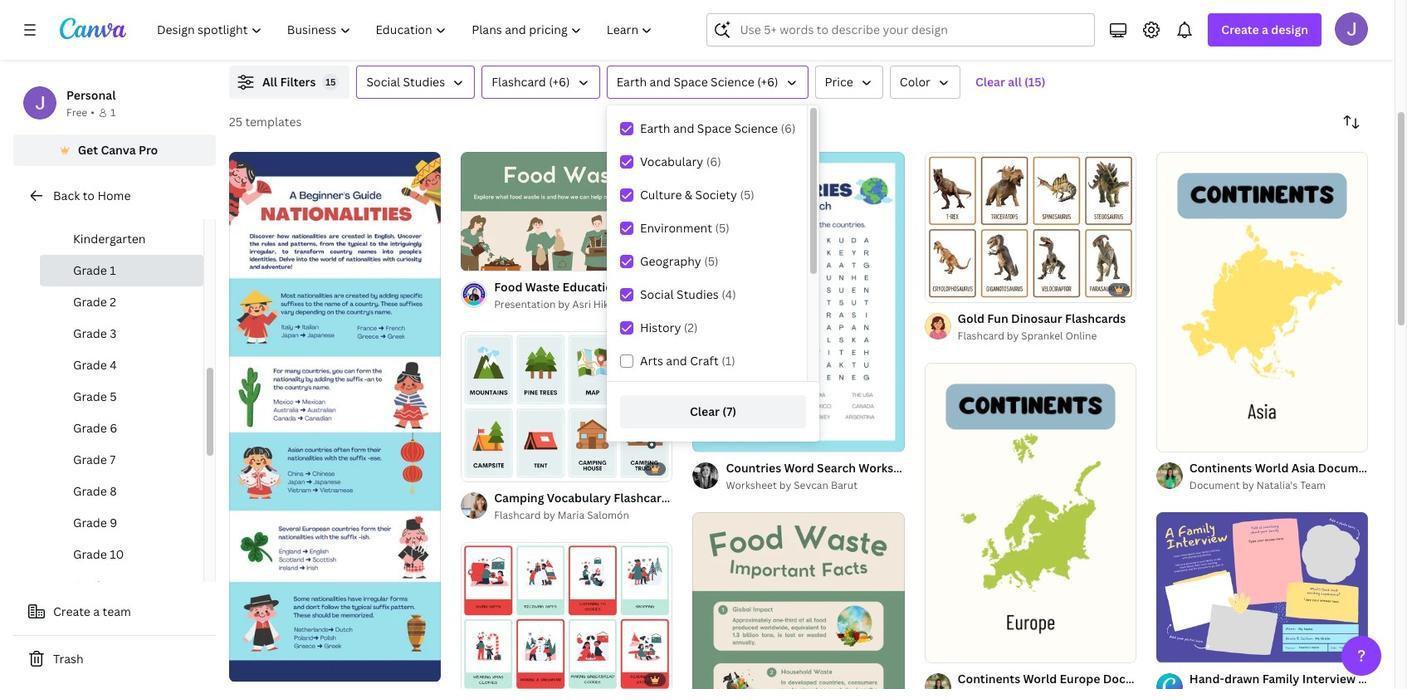 Task type: vqa. For each thing, say whether or not it's contained in the screenshot.
style to the top
yes



Task type: describe. For each thing, give the bounding box(es) containing it.
hikmatunnisa
[[593, 297, 659, 311]]

price button
[[815, 66, 883, 99]]

clear for clear all (15)
[[975, 74, 1005, 90]]

free
[[66, 105, 87, 120]]

sevcan
[[794, 478, 829, 492]]

continents world asia document in yellow blue white illustrative style image
[[1156, 152, 1368, 452]]

clear (7)
[[690, 403, 736, 419]]

25
[[229, 114, 242, 130]]

style inside countries word search worksheet blue in cute fun style worksheet by sevcan barut
[[1017, 460, 1046, 476]]

1 vertical spatial 5
[[491, 462, 496, 474]]

8
[[110, 483, 117, 499]]

(7)
[[723, 403, 736, 419]]

drawn
[[1224, 671, 1260, 687]]

(15)
[[1025, 74, 1046, 90]]

by inside camping vocabulary flashcards in colorful illustrative style flashcard by maria salomón
[[543, 508, 555, 522]]

(5) for environment (5)
[[715, 220, 730, 236]]

clear for clear (7)
[[690, 403, 720, 419]]

by inside gold fun dinosaur flashcards flashcard by sprankel online
[[1007, 329, 1019, 343]]

grade 8 link
[[40, 476, 203, 507]]

0 horizontal spatial 1 of 2 link
[[461, 542, 673, 689]]

0 horizontal spatial 2
[[110, 294, 116, 310]]

1 of 5 link
[[461, 331, 673, 482]]

0 horizontal spatial 5
[[110, 389, 117, 404]]

grade for grade 2
[[73, 294, 107, 310]]

society
[[695, 187, 737, 203]]

d
[[1405, 671, 1407, 687]]

countries word search worksheet blue in cute fun style worksheet by sevcan barut
[[726, 460, 1046, 492]]

(1)
[[722, 353, 735, 369]]

space for (6)
[[697, 120, 731, 136]]

presentation by asri hikmatunnisa link
[[494, 296, 673, 313]]

get canva pro
[[78, 142, 158, 158]]

by left asri at top
[[558, 297, 570, 311]]

grade 4 link
[[40, 350, 203, 381]]

personal
[[66, 87, 116, 103]]

earth and space science (+6)
[[617, 74, 778, 90]]

grade for grade 3
[[73, 325, 107, 341]]

flashcard inside gold fun dinosaur flashcards flashcard by sprankel online
[[958, 329, 1004, 343]]

grade for grade 8
[[73, 483, 107, 499]]

school
[[96, 199, 134, 215]]

2 (+6) from the left
[[757, 74, 778, 90]]

and for earth and space science (6)
[[673, 120, 694, 136]]

0 vertical spatial (5)
[[740, 187, 755, 203]]

word
[[784, 460, 814, 476]]

presentation
[[494, 297, 556, 311]]

illustrative
[[740, 490, 802, 506]]

grade 3
[[73, 325, 117, 341]]

kindergarten link
[[40, 223, 203, 255]]

trash
[[53, 651, 84, 667]]

pro
[[139, 142, 158, 158]]

home
[[97, 188, 131, 203]]

grade 1
[[73, 262, 116, 278]]

create a team
[[53, 604, 131, 619]]

history (2)
[[640, 320, 698, 335]]

design
[[1271, 22, 1308, 37]]

flashcard by maria salomón link
[[494, 507, 673, 524]]

1 for the 1 of 5 link
[[473, 462, 477, 474]]

social studies
[[366, 74, 445, 90]]

15
[[326, 76, 336, 88]]

to
[[83, 188, 95, 203]]

back to home
[[53, 188, 131, 203]]

presentation by asri hikmatunnisa
[[494, 297, 659, 311]]

countries word search worksheet blue in cute fun style link
[[726, 459, 1046, 477]]

arts
[[640, 353, 663, 369]]

of for flashcard by maria salomón
[[480, 462, 489, 474]]

grade 9 link
[[40, 507, 203, 539]]

interview
[[1302, 671, 1356, 687]]

1 of 2 for christmas activities flashcards in red and green cartoon style image
[[473, 673, 496, 685]]

salomón
[[587, 508, 629, 522]]

christmas activities flashcards in red and green cartoon style image
[[461, 542, 673, 689]]

flashcards inside camping vocabulary flashcards in colorful illustrative style flashcard by maria salomón
[[614, 490, 675, 506]]

0 vertical spatial 10
[[491, 251, 502, 264]]

grade for grade 7
[[73, 452, 107, 467]]

kindergarten
[[73, 231, 146, 247]]

1 of 10 link
[[461, 152, 673, 271]]

family
[[1262, 671, 1300, 687]]

flashcard (+6) button
[[482, 66, 600, 99]]

hand-
[[1190, 671, 1224, 687]]

1 of 5
[[473, 462, 496, 474]]

of for flashcard by sprankel online
[[943, 282, 952, 295]]

grade for grade 4
[[73, 357, 107, 373]]

jacob simon image
[[1335, 12, 1368, 46]]

1 horizontal spatial worksheet
[[859, 460, 919, 476]]

by inside countries word search worksheet blue in cute fun style worksheet by sevcan barut
[[779, 478, 791, 492]]

grade 2
[[73, 294, 116, 310]]

studies for social studies (4)
[[677, 286, 719, 302]]

earth and space science (+6) button
[[607, 66, 808, 99]]

natalia's
[[1257, 478, 1298, 492]]

25 templates
[[229, 114, 302, 130]]

activity
[[1358, 671, 1403, 687]]

a for design
[[1262, 22, 1269, 37]]

geography (5)
[[640, 253, 719, 269]]

0 horizontal spatial (6)
[[706, 154, 721, 169]]

grade 5
[[73, 389, 117, 404]]

grade 6 link
[[40, 413, 203, 444]]

Search search field
[[740, 14, 1085, 46]]

grade 5 link
[[40, 381, 203, 413]]

gold fun dinosaur flashcards image
[[925, 152, 1136, 302]]

cute
[[964, 460, 990, 476]]

all
[[1008, 74, 1022, 90]]

food waste educational presentation in beige green illustrative style image
[[461, 152, 673, 271]]

blue
[[922, 460, 947, 476]]

create for create a design
[[1222, 22, 1259, 37]]

1 (+6) from the left
[[549, 74, 570, 90]]

(4)
[[722, 286, 736, 302]]

flashcard (+6)
[[492, 74, 570, 90]]



Task type: locate. For each thing, give the bounding box(es) containing it.
1 horizontal spatial 1 of 2 link
[[925, 152, 1136, 302]]

flashcard by sprankel online link
[[958, 328, 1126, 345]]

science
[[711, 74, 754, 90], [734, 120, 778, 136]]

1 grade from the top
[[73, 262, 107, 278]]

clear
[[975, 74, 1005, 90], [690, 403, 720, 419]]

(5) down society
[[715, 220, 730, 236]]

11 grade from the top
[[73, 578, 107, 594]]

1 vertical spatial earth
[[640, 120, 670, 136]]

grade 6
[[73, 420, 117, 436]]

craft
[[690, 353, 719, 369]]

by left sprankel
[[1007, 329, 1019, 343]]

grade down grade 1
[[73, 294, 107, 310]]

and up earth and space science (6)
[[650, 74, 671, 90]]

document by natalia's team link
[[1190, 477, 1368, 494]]

and for earth and space science (+6)
[[650, 74, 671, 90]]

clear all (15) button
[[967, 66, 1054, 99]]

grade 2 link
[[40, 286, 203, 318]]

2 vertical spatial and
[[666, 353, 687, 369]]

1 horizontal spatial (+6)
[[757, 74, 778, 90]]

in
[[677, 490, 688, 506]]

fun right gold
[[987, 311, 1008, 326]]

and up vocabulary (6)
[[673, 120, 694, 136]]

1 vertical spatial flashcards
[[614, 490, 675, 506]]

1 vertical spatial vocabulary
[[547, 490, 611, 506]]

of
[[480, 251, 489, 264], [943, 282, 952, 295], [480, 462, 489, 474], [480, 673, 489, 685]]

a left team
[[93, 604, 100, 619]]

social inside 'button'
[[366, 74, 400, 90]]

0 horizontal spatial 1 of 2
[[473, 673, 496, 685]]

social up history
[[640, 286, 674, 302]]

grade 7
[[73, 452, 116, 467]]

2 for the left 1 of 2 link
[[491, 673, 496, 685]]

a inside dropdown button
[[1262, 22, 1269, 37]]

7 grade from the top
[[73, 452, 107, 467]]

0 horizontal spatial a
[[93, 604, 100, 619]]

top level navigation element
[[146, 13, 667, 46]]

science up earth and space science (6)
[[711, 74, 754, 90]]

grade for grade 5
[[73, 389, 107, 404]]

fun right cute
[[993, 460, 1014, 476]]

0 horizontal spatial social
[[366, 74, 400, 90]]

grade left 4
[[73, 357, 107, 373]]

5 up camping
[[491, 462, 496, 474]]

grade 4
[[73, 357, 117, 373]]

0 vertical spatial worksheet
[[859, 460, 919, 476]]

colorful
[[691, 490, 738, 506]]

social for social studies (4)
[[640, 286, 674, 302]]

1 for 1 of 10 link
[[473, 251, 477, 264]]

create inside button
[[53, 604, 90, 619]]

2 horizontal spatial 2
[[955, 282, 960, 295]]

earth and space science (6)
[[640, 120, 796, 136]]

grade left 7
[[73, 452, 107, 467]]

grade left 8
[[73, 483, 107, 499]]

0 vertical spatial vocabulary
[[640, 154, 703, 169]]

arts and craft (1)
[[640, 353, 735, 369]]

space
[[674, 74, 708, 90], [697, 120, 731, 136]]

and for arts and craft (1)
[[666, 353, 687, 369]]

(5)
[[740, 187, 755, 203], [715, 220, 730, 236], [704, 253, 719, 269]]

search
[[817, 460, 856, 476]]

1 horizontal spatial (6)
[[781, 120, 796, 136]]

by down word
[[779, 478, 791, 492]]

5
[[110, 389, 117, 404], [491, 462, 496, 474]]

all filters
[[262, 74, 316, 90]]

10 grade from the top
[[73, 546, 107, 562]]

grade for grade 11
[[73, 578, 107, 594]]

0 vertical spatial fun
[[987, 311, 1008, 326]]

science inside button
[[711, 74, 754, 90]]

trash link
[[13, 643, 216, 676]]

6
[[110, 420, 117, 436]]

1 vertical spatial social
[[640, 286, 674, 302]]

space down earth and space science (+6) button
[[697, 120, 731, 136]]

1 vertical spatial (5)
[[715, 220, 730, 236]]

pre-school
[[73, 199, 134, 215]]

3 grade from the top
[[73, 325, 107, 341]]

grade for grade 10
[[73, 546, 107, 562]]

clear (7) button
[[620, 395, 806, 428]]

grade 3 link
[[40, 318, 203, 350]]

0 horizontal spatial vocabulary
[[547, 490, 611, 506]]

1 vertical spatial create
[[53, 604, 90, 619]]

space for (+6)
[[674, 74, 708, 90]]

10 up presentation
[[491, 251, 502, 264]]

food waste important facts educational infographic in green beige illustrative style image
[[693, 512, 905, 689]]

maria
[[558, 508, 585, 522]]

studies inside "social studies" 'button'
[[403, 74, 445, 90]]

grade 10 link
[[40, 539, 203, 570]]

flashcard
[[492, 74, 546, 90], [958, 329, 1004, 343], [494, 508, 541, 522]]

(5) right society
[[740, 187, 755, 203]]

1 vertical spatial 10
[[110, 546, 124, 562]]

1 horizontal spatial 1 of 2
[[936, 282, 960, 295]]

all
[[262, 74, 277, 90]]

a left design
[[1262, 22, 1269, 37]]

flashcard inside camping vocabulary flashcards in colorful illustrative style flashcard by maria salomón
[[494, 508, 541, 522]]

science for (+6)
[[711, 74, 754, 90]]

worksheet left blue
[[859, 460, 919, 476]]

2 grade from the top
[[73, 294, 107, 310]]

9
[[110, 515, 117, 531]]

back to home link
[[13, 179, 216, 213]]

0 horizontal spatial (+6)
[[549, 74, 570, 90]]

(5) up social studies (4)
[[704, 253, 719, 269]]

social for social studies
[[366, 74, 400, 90]]

0 vertical spatial 5
[[110, 389, 117, 404]]

2
[[955, 282, 960, 295], [110, 294, 116, 310], [491, 673, 496, 685]]

1 horizontal spatial a
[[1262, 22, 1269, 37]]

1 vertical spatial worksheet
[[726, 478, 777, 492]]

0 vertical spatial and
[[650, 74, 671, 90]]

1 vertical spatial fun
[[993, 460, 1014, 476]]

culture
[[640, 187, 682, 203]]

1 vertical spatial space
[[697, 120, 731, 136]]

clear left the (7)
[[690, 403, 720, 419]]

0 vertical spatial social
[[366, 74, 400, 90]]

get
[[78, 142, 98, 158]]

flashcards up online
[[1065, 311, 1126, 326]]

1 of 2
[[936, 282, 960, 295], [473, 673, 496, 685]]

social right 15
[[366, 74, 400, 90]]

hand-drawn family interview activity d
[[1190, 671, 1407, 687]]

vocabulary up 'culture'
[[640, 154, 703, 169]]

online
[[1066, 329, 1097, 343]]

hand-drawn family interview activity digital worksheet image
[[1156, 513, 1368, 662]]

0 horizontal spatial style
[[804, 490, 833, 506]]

fun inside gold fun dinosaur flashcards flashcard by sprankel online
[[987, 311, 1008, 326]]

grade left 3
[[73, 325, 107, 341]]

filters
[[280, 74, 316, 90]]

1
[[110, 105, 116, 120], [473, 251, 477, 264], [110, 262, 116, 278], [936, 282, 941, 295], [473, 462, 477, 474], [473, 673, 477, 685]]

1 of 2 for the gold fun dinosaur flashcards image
[[936, 282, 960, 295]]

1 vertical spatial science
[[734, 120, 778, 136]]

grade up grade 2
[[73, 262, 107, 278]]

0 horizontal spatial worksheet
[[726, 478, 777, 492]]

clear all (15)
[[975, 74, 1046, 90]]

document by natalia's team
[[1190, 478, 1326, 492]]

a for team
[[93, 604, 100, 619]]

culture & society (5)
[[640, 187, 755, 203]]

2 vertical spatial (5)
[[704, 253, 719, 269]]

a inside button
[[93, 604, 100, 619]]

and inside button
[[650, 74, 671, 90]]

11
[[110, 578, 122, 594]]

flashcards left in
[[614, 490, 675, 506]]

10 down grade 9 link
[[110, 546, 124, 562]]

8 grade from the top
[[73, 483, 107, 499]]

worksheet by sevcan barut link
[[726, 477, 905, 494]]

grade down grade 4 at the left of the page
[[73, 389, 107, 404]]

grade up create a team
[[73, 578, 107, 594]]

grade 10
[[73, 546, 124, 562]]

1 of 10
[[473, 251, 502, 264]]

clear left all
[[975, 74, 1005, 90]]

0 vertical spatial (6)
[[781, 120, 796, 136]]

•
[[91, 105, 95, 120]]

0 vertical spatial flashcard
[[492, 74, 546, 90]]

6 grade from the top
[[73, 420, 107, 436]]

worksheet down the countries
[[726, 478, 777, 492]]

studies left (4)
[[677, 286, 719, 302]]

15 filter options selected element
[[322, 74, 339, 90]]

0 vertical spatial clear
[[975, 74, 1005, 90]]

grade 7 link
[[40, 444, 203, 476]]

camping vocabulary flashcards in colorful illustrative style link
[[494, 489, 833, 507]]

2 vertical spatial flashcard
[[494, 508, 541, 522]]

document
[[1190, 478, 1240, 492]]

0 horizontal spatial 10
[[110, 546, 124, 562]]

1 vertical spatial style
[[804, 490, 833, 506]]

9 grade from the top
[[73, 515, 107, 531]]

grade 8
[[73, 483, 117, 499]]

1 vertical spatial 1 of 2
[[473, 673, 496, 685]]

(2)
[[684, 320, 698, 335]]

1 horizontal spatial studies
[[677, 286, 719, 302]]

0 vertical spatial style
[[1017, 460, 1046, 476]]

history
[[640, 320, 681, 335]]

flashcard inside button
[[492, 74, 546, 90]]

camping vocabulary flashcards in colorful illustrative style image
[[461, 331, 673, 481]]

studies for social studies
[[403, 74, 445, 90]]

flashcards
[[1065, 311, 1126, 326], [614, 490, 675, 506]]

clear inside "clear all (15)" button
[[975, 74, 1005, 90]]

1 horizontal spatial 10
[[491, 251, 502, 264]]

1 vertical spatial a
[[93, 604, 100, 619]]

space up earth and space science (6)
[[674, 74, 708, 90]]

0 horizontal spatial create
[[53, 604, 90, 619]]

0 vertical spatial studies
[[403, 74, 445, 90]]

grade for grade 6
[[73, 420, 107, 436]]

science for (6)
[[734, 120, 778, 136]]

1 vertical spatial and
[[673, 120, 694, 136]]

vocabulary inside camping vocabulary flashcards in colorful illustrative style flashcard by maria salomón
[[547, 490, 611, 506]]

grade for grade 9
[[73, 515, 107, 531]]

environment
[[640, 220, 712, 236]]

by left natalia's on the right bottom of the page
[[1242, 478, 1254, 492]]

1 vertical spatial clear
[[690, 403, 720, 419]]

earth for earth and space science (6)
[[640, 120, 670, 136]]

and right arts
[[666, 353, 687, 369]]

1 vertical spatial (6)
[[706, 154, 721, 169]]

grade 11
[[73, 578, 122, 594]]

camping vocabulary flashcards in colorful illustrative style flashcard by maria salomón
[[494, 490, 833, 522]]

1 horizontal spatial social
[[640, 286, 674, 302]]

style inside camping vocabulary flashcards in colorful illustrative style flashcard by maria salomón
[[804, 490, 833, 506]]

studies down the 'top level navigation' "element"
[[403, 74, 445, 90]]

1 horizontal spatial vocabulary
[[640, 154, 703, 169]]

0 horizontal spatial flashcards
[[614, 490, 675, 506]]

0 vertical spatial earth
[[617, 74, 647, 90]]

space inside button
[[674, 74, 708, 90]]

pre-
[[73, 199, 96, 215]]

style right cute
[[1017, 460, 1046, 476]]

fun inside countries word search worksheet blue in cute fun style worksheet by sevcan barut
[[993, 460, 1014, 476]]

create left design
[[1222, 22, 1259, 37]]

0 vertical spatial science
[[711, 74, 754, 90]]

1 horizontal spatial 5
[[491, 462, 496, 474]]

0 horizontal spatial clear
[[690, 403, 720, 419]]

0 horizontal spatial studies
[[403, 74, 445, 90]]

studies
[[403, 74, 445, 90], [677, 286, 719, 302]]

1 horizontal spatial create
[[1222, 22, 1259, 37]]

canva
[[101, 142, 136, 158]]

1 horizontal spatial clear
[[975, 74, 1005, 90]]

pre-school link
[[40, 192, 203, 223]]

1 vertical spatial studies
[[677, 286, 719, 302]]

1 for the left 1 of 2 link
[[473, 673, 477, 685]]

create inside dropdown button
[[1222, 22, 1259, 37]]

5 down 4
[[110, 389, 117, 404]]

create a design
[[1222, 22, 1308, 37]]

countries
[[726, 460, 781, 476]]

1 vertical spatial 1 of 2 link
[[461, 542, 673, 689]]

create down grade 11
[[53, 604, 90, 619]]

0 vertical spatial flashcards
[[1065, 311, 1126, 326]]

0 vertical spatial a
[[1262, 22, 1269, 37]]

gold
[[958, 311, 985, 326]]

asri
[[573, 297, 591, 311]]

of for presentation by asri hikmatunnisa
[[480, 251, 489, 264]]

grade down grade 9
[[73, 546, 107, 562]]

grade left 9
[[73, 515, 107, 531]]

0 vertical spatial 1 of 2 link
[[925, 152, 1136, 302]]

0 vertical spatial space
[[674, 74, 708, 90]]

by left maria
[[543, 508, 555, 522]]

in
[[950, 460, 961, 476]]

10
[[491, 251, 502, 264], [110, 546, 124, 562]]

Sort by button
[[1335, 105, 1368, 139]]

1 vertical spatial flashcard
[[958, 329, 1004, 343]]

science down earth and space science (+6) button
[[734, 120, 778, 136]]

clear inside clear (7) button
[[690, 403, 720, 419]]

grade for grade 1
[[73, 262, 107, 278]]

1 for the topmost 1 of 2 link
[[936, 282, 941, 295]]

environment (5)
[[640, 220, 730, 236]]

create for create a team
[[53, 604, 90, 619]]

4 grade from the top
[[73, 357, 107, 373]]

0 vertical spatial 1 of 2
[[936, 282, 960, 295]]

1 horizontal spatial 2
[[491, 673, 496, 685]]

3
[[110, 325, 117, 341]]

earth for earth and space science (+6)
[[617, 74, 647, 90]]

5 grade from the top
[[73, 389, 107, 404]]

1 horizontal spatial style
[[1017, 460, 1046, 476]]

fun
[[987, 311, 1008, 326], [993, 460, 1014, 476]]

geography
[[640, 253, 701, 269]]

7
[[110, 452, 116, 467]]

free •
[[66, 105, 95, 120]]

nationalities infographic in white blue cute fun style image
[[229, 152, 441, 682]]

earth inside button
[[617, 74, 647, 90]]

continents world europe document in green blue white illustrative style image
[[925, 363, 1136, 663]]

vocabulary (6)
[[640, 154, 721, 169]]

1 horizontal spatial flashcards
[[1065, 311, 1126, 326]]

flashcards inside gold fun dinosaur flashcards flashcard by sprankel online
[[1065, 311, 1126, 326]]

barut
[[831, 478, 858, 492]]

2 for the topmost 1 of 2 link
[[955, 282, 960, 295]]

hand-drawn family interview activity d link
[[1190, 670, 1407, 688]]

by
[[558, 297, 570, 311], [1007, 329, 1019, 343], [779, 478, 791, 492], [1242, 478, 1254, 492], [543, 508, 555, 522]]

(5) for geography (5)
[[704, 253, 719, 269]]

grade left 6
[[73, 420, 107, 436]]

0 vertical spatial create
[[1222, 22, 1259, 37]]

countries word search worksheet blue in cute fun style image
[[693, 152, 905, 452]]

vocabulary up the 'flashcard by maria salomón' link
[[547, 490, 611, 506]]

None search field
[[707, 13, 1095, 46]]

color
[[900, 74, 931, 90]]

style down "search"
[[804, 490, 833, 506]]

social studies button
[[357, 66, 475, 99]]



